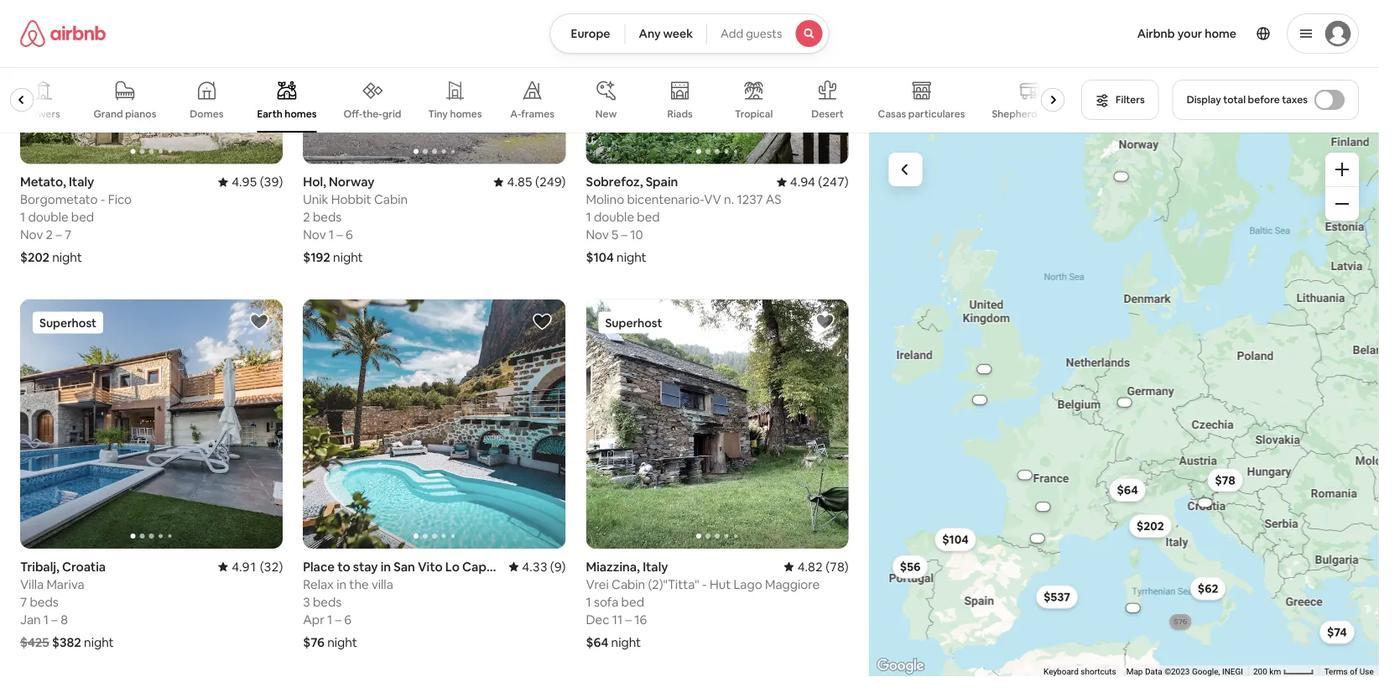 Task type: vqa. For each thing, say whether or not it's contained in the screenshot.
ITALY corresponding to Miazzina, Italy
yes



Task type: describe. For each thing, give the bounding box(es) containing it.
add
[[721, 26, 743, 41]]

the
[[349, 576, 369, 592]]

desert
[[812, 107, 844, 120]]

terms of use
[[1325, 667, 1374, 677]]

your
[[1178, 26, 1202, 41]]

grand
[[94, 107, 123, 120]]

6 inside relax in the villa 3 beds apr 1 – 6 $76 night
[[344, 611, 352, 627]]

maggiore
[[765, 576, 820, 592]]

new
[[596, 107, 617, 120]]

– inside the hol, norway unik hobbit cabin 2 beds nov 1 – 6 $192 night
[[337, 226, 343, 243]]

cabin inside the hol, norway unik hobbit cabin 2 beds nov 1 – 6 $192 night
[[374, 191, 408, 207]]

7 inside tribalj, croatia villa mariva 7 beds jan 1 – 8 $425 $382 night
[[20, 593, 27, 610]]

europe button
[[550, 13, 626, 54]]

4.82 out of 5 average rating,  78 reviews image
[[784, 558, 849, 575]]

domes
[[190, 107, 224, 120]]

4.95 (39)
[[232, 174, 283, 190]]

the-
[[363, 107, 383, 120]]

airbnb your home
[[1137, 26, 1237, 41]]

week
[[663, 26, 693, 41]]

filters
[[1116, 93, 1145, 106]]

3
[[303, 593, 310, 610]]

lago
[[734, 576, 762, 592]]

$202 $104
[[943, 518, 1164, 547]]

villa
[[372, 576, 393, 592]]

sofa
[[594, 593, 619, 610]]

add guests button
[[706, 13, 829, 54]]

night inside metato, italy borgometato - fico 1 double bed nov 2 – 7 $202 night
[[52, 249, 82, 265]]

metato, italy borgometato - fico 1 double bed nov 2 – 7 $202 night
[[20, 174, 132, 265]]

$76 inside button
[[1177, 619, 1185, 624]]

of
[[1350, 667, 1358, 677]]

– inside relax in the villa 3 beds apr 1 – 6 $76 night
[[335, 611, 342, 627]]

5
[[612, 226, 619, 243]]

bed inside metato, italy borgometato - fico 1 double bed nov 2 – 7 $202 night
[[71, 209, 94, 225]]

frames
[[522, 107, 555, 120]]

double inside metato, italy borgometato - fico 1 double bed nov 2 – 7 $202 night
[[28, 209, 68, 225]]

riads
[[668, 107, 693, 120]]

1 inside "sobrefoz, spain molino bicentenario-vv n. 1237 as 1 double bed nov 5 – 10 $104 night"
[[586, 209, 591, 225]]

- inside miazzina, italy vrei cabin (2)"titta" - hut lago maggiore 1 sofa bed dec 11 – 16 $64 night
[[702, 576, 707, 592]]

keyboard shortcuts button
[[1044, 666, 1117, 677]]

200 km button
[[1249, 665, 1320, 677]]

tribalj, croatia villa mariva 7 beds jan 1 – 8 $425 $382 night
[[20, 558, 114, 650]]

total
[[1223, 93, 1246, 106]]

1 inside metato, italy borgometato - fico 1 double bed nov 2 – 7 $202 night
[[20, 209, 25, 225]]

night inside tribalj, croatia villa mariva 7 beds jan 1 – 8 $425 $382 night
[[84, 634, 114, 650]]

unik
[[303, 191, 328, 207]]

$74 button
[[1320, 620, 1355, 644]]

italy for metato, italy
[[69, 174, 94, 190]]

bed inside miazzina, italy vrei cabin (2)"titta" - hut lago maggiore 1 sofa bed dec 11 – 16 $64 night
[[621, 593, 644, 610]]

casas particulares
[[878, 107, 966, 120]]

$537 button
[[1036, 585, 1078, 609]]

data
[[1145, 667, 1163, 677]]

in
[[337, 576, 347, 592]]

4.82 (78)
[[798, 558, 849, 575]]

group for relax in the villa 3 beds apr 1 – 6 $76 night
[[303, 299, 566, 549]]

$78
[[1215, 473, 1236, 488]]

zoom in image
[[1336, 163, 1349, 176]]

croatia
[[62, 558, 106, 575]]

$78 button
[[1208, 468, 1243, 492]]

beds for relax in the villa 3 beds apr 1 – 6 $76 night
[[313, 593, 342, 610]]

$104 inside $202 $104
[[943, 532, 969, 547]]

sobrefoz, spain molino bicentenario-vv n. 1237 as 1 double bed nov 5 – 10 $104 night
[[586, 174, 781, 265]]

earth
[[257, 107, 283, 120]]

$62 button
[[1191, 577, 1226, 600]]

any week
[[639, 26, 693, 41]]

4.85
[[507, 174, 533, 190]]

double inside "sobrefoz, spain molino bicentenario-vv n. 1237 as 1 double bed nov 5 – 10 $104 night"
[[594, 209, 634, 225]]

group for tribalj, croatia villa mariva 7 beds jan 1 – 8 $425 $382 night
[[20, 299, 283, 549]]

as
[[766, 191, 781, 207]]

– inside metato, italy borgometato - fico 1 double bed nov 2 – 7 $202 night
[[56, 226, 62, 243]]

miazzina,
[[586, 558, 640, 575]]

towers
[[26, 107, 61, 120]]

before
[[1248, 93, 1280, 106]]

keyboard
[[1044, 667, 1079, 677]]

terms of use link
[[1325, 667, 1374, 677]]

night inside the hol, norway unik hobbit cabin 2 beds nov 1 – 6 $192 night
[[333, 249, 363, 265]]

4.33 out of 5 average rating,  9 reviews image
[[509, 558, 566, 575]]

google map
showing 25 stays. region
[[869, 133, 1379, 677]]

nov inside "sobrefoz, spain molino bicentenario-vv n. 1237 as 1 double bed nov 5 – 10 $104 night"
[[586, 226, 609, 243]]

shepherd's huts
[[992, 107, 1068, 120]]

off-
[[344, 107, 363, 120]]

$425
[[20, 634, 49, 650]]

dec
[[586, 611, 609, 627]]

google,
[[1192, 667, 1220, 677]]

1 inside the hol, norway unik hobbit cabin 2 beds nov 1 – 6 $192 night
[[329, 226, 334, 243]]

map
[[1127, 667, 1143, 677]]

casas
[[878, 107, 907, 120]]

night inside miazzina, italy vrei cabin (2)"titta" - hut lago maggiore 1 sofa bed dec 11 – 16 $64 night
[[611, 634, 641, 650]]

relax in the villa 3 beds apr 1 – 6 $76 night
[[303, 576, 393, 650]]

hol,
[[303, 174, 326, 190]]

4.95 out of 5 average rating,  39 reviews image
[[218, 174, 283, 190]]

homes for earth homes
[[285, 107, 317, 120]]

(249)
[[535, 174, 566, 190]]

jan
[[20, 611, 41, 627]]

add to wishlist: tribalj, croatia image
[[249, 312, 269, 332]]

tropical
[[735, 107, 773, 120]]

$104 button
[[935, 528, 977, 551]]

taxes
[[1282, 93, 1308, 106]]

4.94 out of 5 average rating,  247 reviews image
[[777, 174, 849, 190]]

4.33
[[522, 558, 547, 575]]

map data ©2023 google, inegi
[[1127, 667, 1243, 677]]

$76 inside relax in the villa 3 beds apr 1 – 6 $76 night
[[303, 634, 325, 650]]

shortcuts
[[1081, 667, 1117, 677]]

miazzina, italy vrei cabin (2)"titta" - hut lago maggiore 1 sofa bed dec 11 – 16 $64 night
[[586, 558, 820, 650]]

(78)
[[826, 558, 849, 575]]

a-
[[511, 107, 522, 120]]

relax
[[303, 576, 334, 592]]

10
[[630, 226, 643, 243]]

terms
[[1325, 667, 1348, 677]]

(2)"titta"
[[648, 576, 699, 592]]

©2023
[[1165, 667, 1190, 677]]

$104 inside "sobrefoz, spain molino bicentenario-vv n. 1237 as 1 double bed nov 5 – 10 $104 night"
[[586, 249, 614, 265]]

any
[[639, 26, 661, 41]]

borgometato
[[20, 191, 98, 207]]



Task type: locate. For each thing, give the bounding box(es) containing it.
0 vertical spatial $76
[[1177, 619, 1185, 624]]

bed down borgometato
[[71, 209, 94, 225]]

shepherd's
[[992, 107, 1045, 120]]

- inside metato, italy borgometato - fico 1 double bed nov 2 – 7 $202 night
[[101, 191, 105, 207]]

$202
[[20, 249, 49, 265], [1137, 518, 1164, 534]]

1 up $192
[[329, 226, 334, 243]]

2
[[303, 209, 310, 225], [46, 226, 53, 243]]

pianos
[[126, 107, 157, 120]]

$76 down apr
[[303, 634, 325, 650]]

profile element
[[849, 0, 1359, 67]]

1 horizontal spatial italy
[[643, 558, 668, 575]]

2 nov from the left
[[303, 226, 326, 243]]

1 vertical spatial 2
[[46, 226, 53, 243]]

use
[[1360, 667, 1374, 677]]

1 vertical spatial -
[[702, 576, 707, 592]]

nov up $192
[[303, 226, 326, 243]]

0 horizontal spatial $76
[[303, 634, 325, 650]]

0 horizontal spatial $202
[[20, 249, 49, 265]]

0 vertical spatial 2
[[303, 209, 310, 225]]

bicentenario-
[[627, 191, 704, 207]]

2 down borgometato
[[46, 226, 53, 243]]

1 vertical spatial $202
[[1137, 518, 1164, 534]]

1 inside miazzina, italy vrei cabin (2)"titta" - hut lago maggiore 1 sofa bed dec 11 – 16 $64 night
[[586, 593, 591, 610]]

none search field containing europe
[[550, 13, 829, 54]]

0 vertical spatial 6
[[346, 226, 353, 243]]

7
[[65, 226, 72, 243], [20, 593, 27, 610]]

bed inside "sobrefoz, spain molino bicentenario-vv n. 1237 as 1 double bed nov 5 – 10 $104 night"
[[637, 209, 660, 225]]

nov down borgometato
[[20, 226, 43, 243]]

1 right jan
[[44, 611, 49, 627]]

villa
[[20, 576, 44, 592]]

double up 5
[[594, 209, 634, 225]]

1 horizontal spatial double
[[594, 209, 634, 225]]

4.95
[[232, 174, 257, 190]]

group containing off-the-grid
[[0, 67, 1071, 133]]

$56
[[900, 559, 921, 574]]

beds down unik
[[313, 209, 342, 225]]

earth homes
[[257, 107, 317, 120]]

$62
[[1198, 581, 1219, 596]]

bed up the 10
[[637, 209, 660, 225]]

tiny homes
[[429, 107, 482, 120]]

– down borgometato
[[56, 226, 62, 243]]

$202 down $64 button
[[1137, 518, 1164, 534]]

fico
[[108, 191, 132, 207]]

1 vertical spatial $76
[[303, 634, 325, 650]]

nov inside metato, italy borgometato - fico 1 double bed nov 2 – 7 $202 night
[[20, 226, 43, 243]]

1 right apr
[[327, 611, 332, 627]]

add to wishlist: miazzina, italy image
[[815, 312, 835, 332]]

night right $192
[[333, 249, 363, 265]]

night down borgometato
[[52, 249, 82, 265]]

1 inside tribalj, croatia villa mariva 7 beds jan 1 – 8 $425 $382 night
[[44, 611, 49, 627]]

1 horizontal spatial 2
[[303, 209, 310, 225]]

2 horizontal spatial nov
[[586, 226, 609, 243]]

beds inside tribalj, croatia villa mariva 7 beds jan 1 – 8 $425 $382 night
[[30, 593, 59, 610]]

particulares
[[909, 107, 966, 120]]

huts
[[1047, 107, 1068, 120]]

$64 inside $64 button
[[1117, 482, 1139, 498]]

tribalj,
[[20, 558, 59, 575]]

1 horizontal spatial $202
[[1137, 518, 1164, 534]]

6 right apr
[[344, 611, 352, 627]]

$104
[[586, 249, 614, 265], [943, 532, 969, 547]]

$537
[[1044, 589, 1071, 604]]

2 double from the left
[[594, 209, 634, 225]]

molino
[[586, 191, 624, 207]]

3 nov from the left
[[586, 226, 609, 243]]

– inside tribalj, croatia villa mariva 7 beds jan 1 – 8 $425 $382 night
[[51, 611, 58, 627]]

– inside "sobrefoz, spain molino bicentenario-vv n. 1237 as 1 double bed nov 5 – 10 $104 night"
[[621, 226, 628, 243]]

7 inside metato, italy borgometato - fico 1 double bed nov 2 – 7 $202 night
[[65, 226, 72, 243]]

sobrefoz,
[[586, 174, 643, 190]]

4.82
[[798, 558, 823, 575]]

1 vertical spatial $104
[[943, 532, 969, 547]]

$202 button
[[1129, 514, 1172, 538]]

1 horizontal spatial $64
[[1117, 482, 1139, 498]]

beds inside the hol, norway unik hobbit cabin 2 beds nov 1 – 6 $192 night
[[313, 209, 342, 225]]

$64 button
[[1110, 478, 1146, 502]]

1 homes from the left
[[285, 107, 317, 120]]

cabin inside miazzina, italy vrei cabin (2)"titta" - hut lago maggiore 1 sofa bed dec 11 – 16 $64 night
[[612, 576, 645, 592]]

night down in
[[327, 634, 357, 650]]

– right 5
[[621, 226, 628, 243]]

1 left sofa
[[586, 593, 591, 610]]

– right 11
[[625, 611, 632, 627]]

beds down villa
[[30, 593, 59, 610]]

7 down borgometato
[[65, 226, 72, 243]]

grand pianos
[[94, 107, 157, 120]]

0 vertical spatial $64
[[1117, 482, 1139, 498]]

0 horizontal spatial cabin
[[374, 191, 408, 207]]

italy up (2)"titta"
[[643, 558, 668, 575]]

group
[[0, 67, 1071, 133], [20, 299, 283, 549], [303, 299, 566, 549], [586, 299, 849, 549]]

4.91
[[232, 558, 257, 575]]

cabin right hobbit
[[374, 191, 408, 207]]

1 horizontal spatial homes
[[450, 107, 482, 120]]

1 vertical spatial italy
[[643, 558, 668, 575]]

8
[[61, 611, 68, 627]]

– right apr
[[335, 611, 342, 627]]

airbnb your home link
[[1127, 16, 1247, 51]]

metato,
[[20, 174, 66, 190]]

off-the-grid
[[344, 107, 402, 120]]

$64 down dec in the bottom left of the page
[[586, 634, 609, 650]]

None search field
[[550, 13, 829, 54]]

2 homes from the left
[[450, 107, 482, 120]]

google image
[[873, 655, 928, 677]]

200
[[1254, 667, 1268, 677]]

homes right earth at top
[[285, 107, 317, 120]]

norway
[[329, 174, 375, 190]]

16
[[634, 611, 647, 627]]

beds for tribalj, croatia villa mariva 7 beds jan 1 – 8 $425 $382 night
[[30, 593, 59, 610]]

n.
[[724, 191, 734, 207]]

$192
[[303, 249, 330, 265]]

4.91 out of 5 average rating,  32 reviews image
[[218, 558, 283, 575]]

beds inside relax in the villa 3 beds apr 1 – 6 $76 night
[[313, 593, 342, 610]]

nov inside the hol, norway unik hobbit cabin 2 beds nov 1 – 6 $192 night
[[303, 226, 326, 243]]

km
[[1270, 667, 1281, 677]]

display total before taxes
[[1187, 93, 1308, 106]]

1 horizontal spatial cabin
[[612, 576, 645, 592]]

1 double from the left
[[28, 209, 68, 225]]

0 horizontal spatial $64
[[586, 634, 609, 650]]

cabin down miazzina,
[[612, 576, 645, 592]]

guests
[[746, 26, 782, 41]]

beds down relax
[[313, 593, 342, 610]]

2 inside the hol, norway unik hobbit cabin 2 beds nov 1 – 6 $192 night
[[303, 209, 310, 225]]

night down 11
[[611, 634, 641, 650]]

–
[[56, 226, 62, 243], [337, 226, 343, 243], [621, 226, 628, 243], [51, 611, 58, 627], [335, 611, 342, 627], [625, 611, 632, 627]]

1 vertical spatial 7
[[20, 593, 27, 610]]

0 horizontal spatial 2
[[46, 226, 53, 243]]

0 horizontal spatial -
[[101, 191, 105, 207]]

1 down borgometato
[[20, 209, 25, 225]]

1 inside relax in the villa 3 beds apr 1 – 6 $76 night
[[327, 611, 332, 627]]

homes right tiny at the left of page
[[450, 107, 482, 120]]

1 horizontal spatial 7
[[65, 226, 72, 243]]

night right the '$382'
[[84, 634, 114, 650]]

1 vertical spatial cabin
[[612, 576, 645, 592]]

1 horizontal spatial nov
[[303, 226, 326, 243]]

11
[[612, 611, 623, 627]]

0 horizontal spatial double
[[28, 209, 68, 225]]

vv
[[704, 191, 721, 207]]

hol, norway unik hobbit cabin 2 beds nov 1 – 6 $192 night
[[303, 174, 408, 265]]

$202 down borgometato
[[20, 249, 49, 265]]

night
[[52, 249, 82, 265], [333, 249, 363, 265], [617, 249, 647, 265], [84, 634, 114, 650], [327, 634, 357, 650], [611, 634, 641, 650]]

(9)
[[550, 558, 566, 575]]

0 vertical spatial -
[[101, 191, 105, 207]]

1 horizontal spatial $104
[[943, 532, 969, 547]]

6 inside the hol, norway unik hobbit cabin 2 beds nov 1 – 6 $192 night
[[346, 226, 353, 243]]

$202 inside metato, italy borgometato - fico 1 double bed nov 2 – 7 $202 night
[[20, 249, 49, 265]]

any week button
[[625, 13, 707, 54]]

nov
[[20, 226, 43, 243], [303, 226, 326, 243], [586, 226, 609, 243]]

0 horizontal spatial 7
[[20, 593, 27, 610]]

1 horizontal spatial $76
[[1177, 619, 1185, 624]]

airbnb
[[1137, 26, 1175, 41]]

1237
[[737, 191, 763, 207]]

night inside "sobrefoz, spain molino bicentenario-vv n. 1237 as 1 double bed nov 5 – 10 $104 night"
[[617, 249, 647, 265]]

italy for miazzina, italy
[[643, 558, 668, 575]]

spain
[[646, 174, 678, 190]]

-
[[101, 191, 105, 207], [702, 576, 707, 592]]

1 horizontal spatial -
[[702, 576, 707, 592]]

beds
[[313, 209, 342, 225], [30, 593, 59, 610], [313, 593, 342, 610]]

$76 button
[[1164, 617, 1198, 626]]

keyboard shortcuts
[[1044, 667, 1117, 677]]

7 up jan
[[20, 593, 27, 610]]

night inside relax in the villa 3 beds apr 1 – 6 $76 night
[[327, 634, 357, 650]]

0 vertical spatial $202
[[20, 249, 49, 265]]

$64 inside miazzina, italy vrei cabin (2)"titta" - hut lago maggiore 1 sofa bed dec 11 – 16 $64 night
[[586, 634, 609, 650]]

$64 up '$202' 'button'
[[1117, 482, 1139, 498]]

italy inside miazzina, italy vrei cabin (2)"titta" - hut lago maggiore 1 sofa bed dec 11 – 16 $64 night
[[643, 558, 668, 575]]

(247)
[[818, 174, 849, 190]]

200 km
[[1254, 667, 1283, 677]]

– left 8
[[51, 611, 58, 627]]

2 inside metato, italy borgometato - fico 1 double bed nov 2 – 7 $202 night
[[46, 226, 53, 243]]

0 vertical spatial italy
[[69, 174, 94, 190]]

0 vertical spatial cabin
[[374, 191, 408, 207]]

hobbit
[[331, 191, 371, 207]]

filters button
[[1081, 80, 1159, 120]]

inegi
[[1222, 667, 1243, 677]]

0 horizontal spatial nov
[[20, 226, 43, 243]]

zoom out image
[[1336, 197, 1349, 211]]

$202 inside $202 $104
[[1137, 518, 1164, 534]]

4.85 out of 5 average rating,  249 reviews image
[[494, 174, 566, 190]]

night down the 10
[[617, 249, 647, 265]]

0 horizontal spatial homes
[[285, 107, 317, 120]]

0 horizontal spatial $104
[[586, 249, 614, 265]]

– down hobbit
[[337, 226, 343, 243]]

bed up 16
[[621, 593, 644, 610]]

4.94
[[790, 174, 815, 190]]

add to wishlist: place to stay in san vito lo capo, italy image
[[532, 312, 552, 332]]

vrei
[[586, 576, 609, 592]]

0 vertical spatial $104
[[586, 249, 614, 265]]

$382
[[52, 634, 81, 650]]

(32)
[[260, 558, 283, 575]]

– inside miazzina, italy vrei cabin (2)"titta" - hut lago maggiore 1 sofa bed dec 11 – 16 $64 night
[[625, 611, 632, 627]]

a-frames
[[511, 107, 555, 120]]

0 vertical spatial 7
[[65, 226, 72, 243]]

- left fico
[[101, 191, 105, 207]]

4.94 (247)
[[790, 174, 849, 190]]

1 vertical spatial 6
[[344, 611, 352, 627]]

1 nov from the left
[[20, 226, 43, 243]]

0 horizontal spatial italy
[[69, 174, 94, 190]]

$76 up ©2023
[[1177, 619, 1185, 624]]

2 down unik
[[303, 209, 310, 225]]

hut
[[710, 576, 731, 592]]

homes for tiny homes
[[450, 107, 482, 120]]

6 down hobbit
[[346, 226, 353, 243]]

double down borgometato
[[28, 209, 68, 225]]

1 down molino
[[586, 209, 591, 225]]

grid
[[383, 107, 402, 120]]

group for miazzina, italy vrei cabin (2)"titta" - hut lago maggiore 1 sofa bed dec 11 – 16 $64 night
[[586, 299, 849, 549]]

1 vertical spatial $64
[[586, 634, 609, 650]]

4.85 (249)
[[507, 174, 566, 190]]

italy up borgometato
[[69, 174, 94, 190]]

italy inside metato, italy borgometato - fico 1 double bed nov 2 – 7 $202 night
[[69, 174, 94, 190]]

mariva
[[46, 576, 84, 592]]

nov left 5
[[586, 226, 609, 243]]

- left hut
[[702, 576, 707, 592]]



